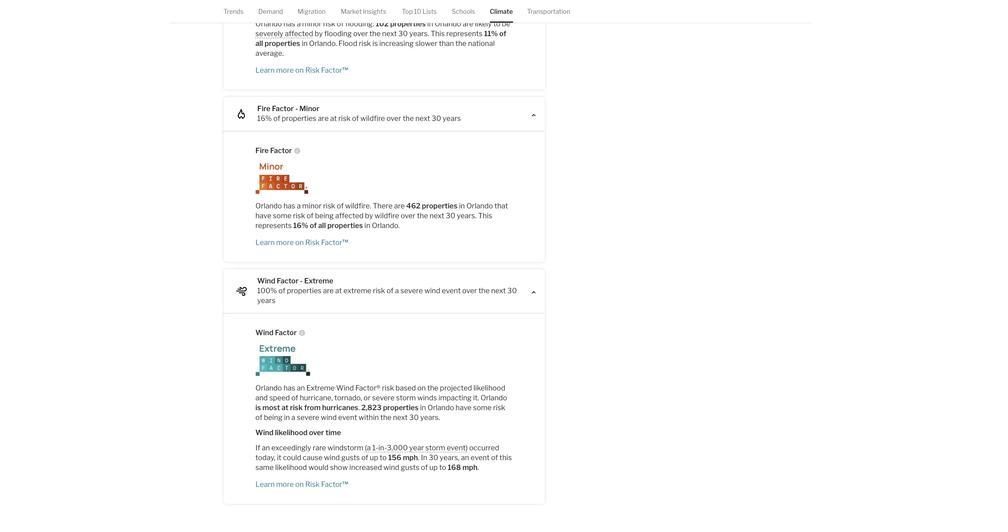 Task type: describe. For each thing, give the bounding box(es) containing it.
on inside wind factor® risk based on the projected likelihood and speed of hurricane, tornado, or severe storm winds impacting it.
[[418, 384, 426, 392]]

factor for wind factor - extreme 100% of properties are at extreme        risk of a severe wind event over the next 30 years
[[277, 277, 299, 285]]

represents inside that have some risk of being affected by wildfire over the next 30 years. this represents
[[256, 221, 292, 230]]

severe inside the wind factor - extreme 100% of properties are at extreme        risk of a severe wind event over the next 30 years
[[401, 287, 423, 295]]

. down flooding
[[336, 39, 337, 48]]

properties inside the orlando is most at risk from hurricanes . 2,823 properties in orlando
[[383, 404, 419, 412]]

1 vertical spatial likelihood
[[275, 429, 308, 437]]

156 mph
[[389, 454, 418, 462]]

transportation
[[527, 8, 570, 15]]

same
[[256, 463, 274, 472]]

risk inside fire factor - minor 16% of properties are at risk of wildfire over the next 30 years
[[339, 114, 351, 123]]

in-
[[379, 444, 387, 452]]

wind factor - extreme 100% of properties are at extreme        risk of a severe wind event over the next 30 years
[[257, 277, 517, 305]]

show
[[330, 463, 348, 472]]

occurred today, it could cause wind gusts of up to
[[256, 444, 500, 462]]

at inside the orlando is most at risk from hurricanes . 2,823 properties in orlando
[[282, 404, 289, 412]]

orlando is most at risk from hurricanes . 2,823 properties in orlando
[[256, 394, 508, 412]]

insights
[[363, 8, 386, 15]]

the inside orlando has a minor risk of flooding. 102 properties in orlando are likely to be severely affected by flooding over the next 30 years. this represents
[[370, 29, 381, 38]]

30 inside that have some risk of being affected by wildfire over the next 30 years. this represents
[[446, 212, 456, 220]]

on for learn more on risk factor™ link corresponding to wildfire
[[296, 238, 304, 247]]

has for orlando has a minor risk of wildfire. there are 462 properties in orlando
[[284, 202, 295, 210]]

1 horizontal spatial an
[[297, 384, 305, 392]]

1 learn more on risk factor™ from the top
[[256, 66, 348, 74]]

risk inside have some risk of being in a severe wind event within the next 30 years.
[[493, 404, 506, 412]]

years. inside orlando has a minor risk of flooding. 102 properties in orlando are likely to be severely affected by flooding over the next 30 years. this represents
[[410, 29, 429, 38]]

slower
[[415, 39, 438, 48]]

some inside that have some risk of being affected by wildfire over the next 30 years. this represents
[[273, 212, 292, 220]]

have some risk of being in a severe wind event within the next 30 years.
[[256, 404, 506, 422]]

based
[[396, 384, 416, 392]]

of inside have some risk of being in a severe wind event within the next 30 years.
[[256, 413, 263, 422]]

of all properties
[[256, 29, 507, 48]]

next inside that have some risk of being affected by wildfire over the next 30 years. this represents
[[430, 212, 445, 220]]

orlando has an extreme
[[256, 384, 335, 392]]

and
[[256, 394, 268, 402]]

years,
[[440, 454, 460, 462]]

have inside have some risk of being in a severe wind event within the next 30 years.
[[456, 404, 472, 412]]

properties inside orlando has a minor risk of flooding. 102 properties in orlando are likely to be severely affected by flooding over the next 30 years. this represents
[[390, 20, 426, 28]]

properties inside fire factor - minor 16% of properties are at risk of wildfire over the next 30 years
[[282, 114, 317, 123]]

30 inside . in 30 years, an event of this same likelihood would show increased wind gusts of up to
[[429, 454, 439, 462]]

to inside . in 30 years, an event of this same likelihood would show increased wind gusts of up to
[[440, 463, 446, 472]]

fire factor
[[256, 146, 292, 155]]

schools
[[452, 8, 475, 15]]

increased
[[350, 463, 382, 472]]

by inside orlando has a minor risk of flooding. 102 properties in orlando are likely to be severely affected by flooding over the next 30 years. this represents
[[315, 29, 323, 38]]

if
[[256, 444, 260, 452]]

market insights
[[341, 8, 386, 15]]

next inside have some risk of being in a severe wind event within the next 30 years.
[[393, 413, 408, 422]]

most
[[263, 404, 280, 412]]

over inside the wind factor - extreme 100% of properties are at extreme        risk of a severe wind event over the next 30 years
[[463, 287, 477, 295]]

at for risk
[[330, 114, 337, 123]]

next inside orlando has a minor risk of flooding. 102 properties in orlando are likely to be severely affected by flooding over the next 30 years. this represents
[[382, 29, 397, 38]]

today,
[[256, 454, 276, 462]]

years inside fire factor - minor 16% of properties are at risk of wildfire over the next 30 years
[[443, 114, 461, 123]]

all inside "of all properties"
[[256, 39, 263, 48]]

risk inside the wind factor - extreme 100% of properties are at extreme        risk of a severe wind event over the next 30 years
[[373, 287, 385, 295]]

extreme
[[344, 287, 372, 295]]

of inside wind factor® risk based on the projected likelihood and speed of hurricane, tornado, or severe storm winds impacting it.
[[292, 394, 298, 402]]

factor®
[[356, 384, 381, 392]]

demand
[[258, 8, 283, 15]]

risk inside wind factor® risk based on the projected likelihood and speed of hurricane, tornado, or severe storm winds impacting it.
[[382, 384, 394, 392]]

fire for fire factor - minor 16% of properties are at risk of wildfire over the next 30 years
[[257, 104, 271, 113]]

the inside wind factor® risk based on the projected likelihood and speed of hurricane, tornado, or severe storm winds impacting it.
[[428, 384, 439, 392]]

by inside that have some risk of being affected by wildfire over the next 30 years. this represents
[[365, 212, 373, 220]]

is inside the orlando is most at risk from hurricanes . 2,823 properties in orlando
[[256, 404, 261, 412]]

fire factor - minor 16% of properties are at risk of wildfire over the next 30 years
[[257, 104, 461, 123]]

risk for extreme
[[305, 480, 320, 489]]

wind for wind factor® risk based on the projected likelihood and speed of hurricane, tornado, or severe storm winds impacting it.
[[336, 384, 354, 392]]

on for 3rd learn more on risk factor™ link from the bottom
[[296, 66, 304, 74]]

462
[[407, 202, 421, 210]]

a inside have some risk of being in a severe wind event within the next 30 years.
[[292, 413, 296, 422]]

of inside occurred today, it could cause wind gusts of up to
[[362, 454, 369, 462]]

gusts inside . in 30 years, an event of this same likelihood would show increased wind gusts of up to
[[401, 463, 420, 472]]

properties right 462
[[422, 202, 458, 210]]

factor™ for minor
[[321, 238, 348, 247]]

has for orlando has a minor risk of flooding. 102 properties in orlando are likely to be severely affected by flooding over the next 30 years. this represents
[[284, 20, 295, 28]]

severe inside wind factor® risk based on the projected likelihood and speed of hurricane, tornado, or severe storm winds impacting it.
[[372, 394, 395, 402]]

orlando has a minor risk of wildfire. there are 462 properties in orlando
[[256, 202, 493, 210]]

30 inside the wind factor - extreme 100% of properties are at extreme        risk of a severe wind event over the next 30 years
[[508, 287, 517, 295]]

properties down wildfire.
[[328, 221, 363, 230]]

learn more on risk factor™ for extreme
[[256, 480, 348, 489]]

affected inside that have some risk of being affected by wildfire over the next 30 years. this represents
[[335, 212, 364, 220]]

(a
[[365, 444, 371, 452]]

mph for 168 mph .
[[463, 463, 478, 472]]

wind factor
[[256, 329, 297, 337]]

1 vertical spatial 16%
[[293, 221, 308, 230]]

flood
[[339, 39, 358, 48]]

in inside orlando has a minor risk of flooding. 102 properties in orlando are likely to be severely affected by flooding over the next 30 years. this represents
[[428, 20, 433, 28]]

minor for wildfire.
[[302, 202, 322, 210]]

in inside the orlando is most at risk from hurricanes . 2,823 properties in orlando
[[420, 404, 426, 412]]

climate
[[490, 8, 513, 15]]

national
[[468, 39, 495, 48]]

top 10 lists link
[[402, 0, 437, 23]]

more for wind
[[276, 480, 294, 489]]

time
[[326, 429, 341, 437]]

minor
[[300, 104, 320, 113]]

wind for wind factor
[[256, 329, 274, 337]]

properties inside "of all properties"
[[265, 39, 300, 48]]

factor for fire factor - minor 16% of properties are at risk of wildfire over the next 30 years
[[272, 104, 294, 113]]

hurricanes
[[322, 404, 359, 412]]

or
[[364, 394, 371, 402]]

. in 30 years, an event of this same likelihood would show increased wind gusts of up to
[[256, 454, 512, 472]]

11%
[[484, 29, 498, 38]]

in left "that"
[[459, 202, 465, 210]]

this inside that have some risk of being affected by wildfire over the next 30 years. this represents
[[478, 212, 493, 220]]

this
[[500, 454, 512, 462]]

1 learn from the top
[[256, 66, 275, 74]]

the inside the wind factor - extreme 100% of properties are at extreme        risk of a severe wind event over the next 30 years
[[479, 287, 490, 295]]

migration
[[298, 8, 326, 15]]

1-
[[373, 444, 379, 452]]

3,000
[[387, 444, 408, 452]]

has for orlando has an extreme
[[284, 384, 295, 392]]

in orlando . flood risk is increasing slower than
[[300, 39, 454, 48]]

speed
[[270, 394, 290, 402]]

30 inside have some risk of being in a severe wind event within the next 30 years.
[[410, 413, 419, 422]]

being inside have some risk of being in a severe wind event within the next 30 years.
[[264, 413, 283, 422]]

16% of all properties in orlando .
[[293, 221, 400, 230]]

from
[[304, 404, 321, 412]]

be
[[502, 20, 511, 28]]

1 vertical spatial an
[[262, 444, 270, 452]]

an inside . in 30 years, an event of this same likelihood would show increased wind gusts of up to
[[461, 454, 469, 462]]

cause
[[303, 454, 323, 462]]

being inside that have some risk of being affected by wildfire over the next 30 years. this represents
[[315, 212, 334, 220]]

there
[[373, 202, 393, 210]]

average.
[[256, 49, 284, 57]]

years. inside have some risk of being in a severe wind event within the next 30 years.
[[421, 413, 440, 422]]

gusts inside occurred today, it could cause wind gusts of up to
[[342, 454, 360, 462]]

orlando has a minor risk of flooding. 102 properties in orlando are likely to be severely affected by flooding over the next 30 years. this represents
[[256, 20, 511, 38]]

winds
[[418, 394, 437, 402]]

lists
[[423, 8, 437, 15]]

10
[[414, 8, 421, 15]]

market
[[341, 8, 362, 15]]

over inside that have some risk of being affected by wildfire over the next 30 years. this represents
[[401, 212, 416, 220]]

more for fire
[[276, 238, 294, 247]]

climate link
[[490, 0, 513, 23]]

properties inside the wind factor - extreme 100% of properties are at extreme        risk of a severe wind event over the next 30 years
[[287, 287, 322, 295]]

risk inside that have some risk of being affected by wildfire over the next 30 years. this represents
[[293, 212, 305, 220]]

1 risk from the top
[[305, 66, 320, 74]]

risk for minor
[[305, 238, 320, 247]]

to inside occurred today, it could cause wind gusts of up to
[[380, 454, 387, 462]]

- for extreme
[[300, 277, 303, 285]]

learn for fire
[[256, 238, 275, 247]]

are inside orlando has a minor risk of flooding. 102 properties in orlando are likely to be severely affected by flooding over the next 30 years. this represents
[[463, 20, 474, 28]]

102
[[376, 20, 389, 28]]

up inside . in 30 years, an event of this same likelihood would show increased wind gusts of up to
[[430, 463, 438, 472]]

market insights link
[[341, 0, 386, 23]]

top 10 lists
[[402, 8, 437, 15]]

wildfire inside fire factor - minor 16% of properties are at risk of wildfire over the next 30 years
[[361, 114, 385, 123]]

severe inside have some risk of being in a severe wind event within the next 30 years.
[[297, 413, 320, 422]]

wind inside . in 30 years, an event of this same likelihood would show increased wind gusts of up to
[[384, 463, 400, 472]]

in
[[421, 454, 428, 462]]

wind inside the wind factor - extreme 100% of properties are at extreme        risk of a severe wind event over the next 30 years
[[425, 287, 441, 295]]

that
[[495, 202, 508, 210]]

168 mph .
[[448, 463, 479, 472]]



Task type: locate. For each thing, give the bounding box(es) containing it.
2 horizontal spatial severe
[[401, 287, 423, 295]]

1 horizontal spatial mph
[[463, 463, 478, 472]]

factor
[[272, 104, 294, 113], [270, 146, 292, 155], [277, 277, 299, 285], [275, 329, 297, 337]]

exceedingly
[[272, 444, 311, 452]]

1 vertical spatial storm
[[426, 444, 446, 452]]

migration link
[[298, 0, 326, 23]]

. down orlando has a minor risk of wildfire. there are 462 properties in orlando
[[398, 221, 400, 230]]

storm down based
[[396, 394, 416, 402]]

by
[[315, 29, 323, 38], [365, 212, 373, 220]]

minor down migration
[[302, 20, 322, 28]]

wind inside the wind factor - extreme 100% of properties are at extreme        risk of a severe wind event over the next 30 years
[[257, 277, 275, 285]]

to left 168
[[440, 463, 446, 472]]

risk inside orlando has a minor risk of flooding. 102 properties in orlando are likely to be severely affected by flooding over the next 30 years. this represents
[[323, 20, 335, 28]]

risk down would
[[305, 480, 320, 489]]

0 horizontal spatial up
[[370, 454, 378, 462]]

a inside orlando has a minor risk of flooding. 102 properties in orlando are likely to be severely affected by flooding over the next 30 years. this represents
[[297, 20, 301, 28]]

have inside that have some risk of being affected by wildfire over the next 30 years. this represents
[[256, 212, 272, 220]]

gusts
[[342, 454, 360, 462], [401, 463, 420, 472]]

1 vertical spatial at
[[335, 287, 342, 295]]

- for minor
[[295, 104, 298, 113]]

by down orlando has a minor risk of wildfire. there are 462 properties in orlando
[[365, 212, 373, 220]]

extreme inside the wind factor - extreme 100% of properties are at extreme        risk of a severe wind event over the next 30 years
[[304, 277, 334, 285]]

2 horizontal spatial to
[[494, 20, 501, 28]]

likelihood inside . in 30 years, an event of this same likelihood would show increased wind gusts of up to
[[275, 463, 307, 472]]

at inside the wind factor - extreme 100% of properties are at extreme        risk of a severe wind event over the next 30 years
[[335, 287, 342, 295]]

3 factor™ from the top
[[321, 480, 348, 489]]

1 vertical spatial extreme
[[307, 384, 335, 392]]

1 vertical spatial minor
[[302, 202, 322, 210]]

would
[[309, 463, 329, 472]]

transportation link
[[527, 0, 570, 23]]

factor™ down 'flood'
[[321, 66, 348, 74]]

0 vertical spatial learn more on risk factor™ link
[[256, 66, 513, 75]]

factor inside the wind factor - extreme 100% of properties are at extreme        risk of a severe wind event over the next 30 years
[[277, 277, 299, 285]]

1 vertical spatial learn
[[256, 238, 275, 247]]

. down occurred
[[478, 463, 479, 472]]

a
[[297, 20, 301, 28], [297, 202, 301, 210], [395, 287, 399, 295], [292, 413, 296, 422]]

learn more on risk factor™ link for wildfire
[[256, 238, 513, 248]]

wind inside occurred today, it could cause wind gusts of up to
[[324, 454, 340, 462]]

2 vertical spatial to
[[440, 463, 446, 472]]

0 horizontal spatial mph
[[403, 454, 418, 462]]

on
[[296, 66, 304, 74], [296, 238, 304, 247], [418, 384, 426, 392], [296, 480, 304, 489]]

a inside the wind factor - extreme 100% of properties are at extreme        risk of a severe wind event over the next 30 years
[[395, 287, 399, 295]]

1 horizontal spatial by
[[365, 212, 373, 220]]

0 horizontal spatial -
[[295, 104, 298, 113]]

wind for wind factor - extreme 100% of properties are at extreme        risk of a severe wind event over the next 30 years
[[257, 277, 275, 285]]

being up 16% of all properties in orlando .
[[315, 212, 334, 220]]

0 vertical spatial event
[[442, 287, 461, 295]]

storm up the in
[[426, 444, 446, 452]]

0 vertical spatial wildfire
[[361, 114, 385, 123]]

3 learn from the top
[[256, 480, 275, 489]]

. inside the orlando is most at risk from hurricanes . 2,823 properties in orlando
[[359, 404, 360, 412]]

3 more from the top
[[276, 480, 294, 489]]

impacting
[[439, 394, 472, 402]]

2 vertical spatial has
[[284, 384, 295, 392]]

1 horizontal spatial years
[[443, 114, 461, 123]]

wind factor score logo image
[[256, 345, 513, 376]]

are
[[463, 20, 474, 28], [318, 114, 329, 123], [394, 202, 405, 210], [323, 287, 334, 295]]

factor for fire factor
[[270, 146, 292, 155]]

2 horizontal spatial an
[[461, 454, 469, 462]]

factor™ down 16% of all properties in orlando .
[[321, 238, 348, 247]]

event inside . in 30 years, an event of this same likelihood would show increased wind gusts of up to
[[471, 454, 490, 462]]

0 horizontal spatial all
[[256, 39, 263, 48]]

is down and
[[256, 404, 261, 412]]

0 vertical spatial some
[[273, 212, 292, 220]]

orlando
[[256, 20, 282, 28], [435, 20, 462, 28], [309, 39, 336, 48], [256, 202, 282, 210], [467, 202, 493, 210], [372, 221, 398, 230], [256, 384, 282, 392], [481, 394, 508, 402], [428, 404, 454, 412]]

wind for wind likelihood over time
[[256, 429, 274, 437]]

risk inside the orlando is most at risk from hurricanes . 2,823 properties in orlando
[[290, 404, 303, 412]]

hurricane,
[[300, 394, 333, 402]]

properties down based
[[383, 404, 419, 412]]

affected down migration link
[[285, 29, 313, 38]]

0 vertical spatial is
[[373, 39, 378, 48]]

learn for wind
[[256, 480, 275, 489]]

up inside occurred today, it could cause wind gusts of up to
[[370, 454, 378, 462]]

2 learn from the top
[[256, 238, 275, 247]]

1 horizontal spatial all
[[318, 221, 326, 230]]

are left 462
[[394, 202, 405, 210]]

0 horizontal spatial some
[[273, 212, 292, 220]]

1 horizontal spatial some
[[473, 404, 492, 412]]

1 horizontal spatial gusts
[[401, 463, 420, 472]]

1 vertical spatial being
[[264, 413, 283, 422]]

0 horizontal spatial by
[[315, 29, 323, 38]]

2 vertical spatial an
[[461, 454, 469, 462]]

learn
[[256, 66, 275, 74], [256, 238, 275, 247], [256, 480, 275, 489]]

0 vertical spatial learn more on risk factor™
[[256, 66, 348, 74]]

1 learn more on risk factor™ link from the top
[[256, 66, 513, 75]]

0 horizontal spatial storm
[[396, 394, 416, 402]]

1 horizontal spatial this
[[478, 212, 493, 220]]

wind
[[257, 277, 275, 285], [256, 329, 274, 337], [336, 384, 354, 392], [256, 429, 274, 437]]

are inside fire factor - minor 16% of properties are at risk of wildfire over the next 30 years
[[318, 114, 329, 123]]

within
[[359, 413, 379, 422]]

the inside that have some risk of being affected by wildfire over the next 30 years. this represents
[[417, 212, 428, 220]]

1 more from the top
[[276, 66, 294, 74]]

of inside orlando has a minor risk of flooding. 102 properties in orlando are likely to be severely affected by flooding over the next 30 years. this represents
[[337, 20, 344, 28]]

0 vertical spatial severe
[[401, 287, 423, 295]]

represents
[[447, 29, 483, 38], [256, 221, 292, 230]]

168
[[448, 463, 461, 472]]

wildfire
[[361, 114, 385, 123], [375, 212, 399, 220]]

storm inside wind factor® risk based on the projected likelihood and speed of hurricane, tornado, or severe storm winds impacting it.
[[396, 394, 416, 402]]

2 has from the top
[[284, 202, 295, 210]]

3 has from the top
[[284, 384, 295, 392]]

wind up 100%
[[257, 277, 275, 285]]

2 more from the top
[[276, 238, 294, 247]]

the inside fire factor - minor 16% of properties are at risk of wildfire over the next 30 years
[[403, 114, 414, 123]]

3 risk from the top
[[305, 480, 320, 489]]

years. inside that have some risk of being affected by wildfire over the next 30 years. this represents
[[457, 212, 477, 220]]

represents inside orlando has a minor risk of flooding. 102 properties in orlando are likely to be severely affected by flooding over the next 30 years. this represents
[[447, 29, 483, 38]]

all
[[256, 39, 263, 48], [318, 221, 326, 230]]

0 vertical spatial at
[[330, 114, 337, 123]]

wildfire inside that have some risk of being affected by wildfire over the next 30 years. this represents
[[375, 212, 399, 220]]

0 horizontal spatial an
[[262, 444, 270, 452]]

demand link
[[258, 0, 283, 23]]

1 vertical spatial is
[[256, 404, 261, 412]]

3 learn more on risk factor™ from the top
[[256, 480, 348, 489]]

1 vertical spatial fire
[[256, 146, 269, 155]]

increasing
[[380, 39, 414, 48]]

2,823
[[362, 404, 382, 412]]

flood factor score logo image
[[256, 0, 513, 12]]

more
[[276, 66, 294, 74], [276, 238, 294, 247], [276, 480, 294, 489]]

schools link
[[452, 0, 475, 23]]

in inside have some risk of being in a severe wind event within the next 30 years.
[[284, 413, 290, 422]]

of inside "of all properties"
[[500, 29, 507, 38]]

1 horizontal spatial have
[[456, 404, 472, 412]]

wildfire.
[[345, 202, 372, 210]]

1 factor™ from the top
[[321, 66, 348, 74]]

2 horizontal spatial event
[[471, 454, 490, 462]]

learn more on risk factor™ link down that have some risk of being affected by wildfire over the next 30 years. this represents
[[256, 238, 513, 248]]

event inside have some risk of being in a severe wind event within the next 30 years.
[[338, 413, 357, 422]]

risk
[[323, 20, 335, 28], [359, 39, 371, 48], [339, 114, 351, 123], [323, 202, 335, 210], [293, 212, 305, 220], [373, 287, 385, 295], [382, 384, 394, 392], [290, 404, 303, 412], [493, 404, 506, 412]]

likelihood down the 'could'
[[275, 463, 307, 472]]

wind factor® risk based on the projected likelihood and speed of hurricane, tornado, or severe storm winds impacting it.
[[256, 384, 506, 402]]

risk up minor
[[305, 66, 320, 74]]

1 vertical spatial years
[[257, 296, 276, 305]]

an
[[297, 384, 305, 392], [262, 444, 270, 452], [461, 454, 469, 462]]

0 vertical spatial extreme
[[304, 277, 334, 285]]

could
[[283, 454, 301, 462]]

the national average.
[[256, 39, 495, 57]]

over inside fire factor - minor 16% of properties are at risk of wildfire over the next 30 years
[[387, 114, 402, 123]]

on for learn more on risk factor™ link for of
[[296, 480, 304, 489]]

1 vertical spatial all
[[318, 221, 326, 230]]

have
[[256, 212, 272, 220], [456, 404, 472, 412]]

in down orlando has a minor risk of wildfire. there are 462 properties in orlando
[[365, 221, 371, 230]]

1 vertical spatial represents
[[256, 221, 292, 230]]

learn more on risk factor™ link down the national average.
[[256, 66, 513, 75]]

1 vertical spatial by
[[365, 212, 373, 220]]

properties right 100%
[[287, 287, 322, 295]]

0 vertical spatial have
[[256, 212, 272, 220]]

is down orlando has a minor risk of flooding. 102 properties in orlando are likely to be severely affected by flooding over the next 30 years. this represents
[[373, 39, 378, 48]]

learn more on risk factor™ for minor
[[256, 238, 348, 247]]

minor up 16% of all properties in orlando .
[[302, 202, 322, 210]]

0 horizontal spatial have
[[256, 212, 272, 220]]

. left the in
[[418, 454, 420, 462]]

2 learn more on risk factor™ link from the top
[[256, 238, 513, 248]]

0 vertical spatial being
[[315, 212, 334, 220]]

0 vertical spatial an
[[297, 384, 305, 392]]

1 horizontal spatial to
[[440, 463, 446, 472]]

being down most on the left
[[264, 413, 283, 422]]

minor for flooding.
[[302, 20, 322, 28]]

likelihood up it.
[[474, 384, 506, 392]]

flooding
[[325, 29, 352, 38]]

0 vertical spatial up
[[370, 454, 378, 462]]

to down in-
[[380, 454, 387, 462]]

factor inside fire factor - minor 16% of properties are at risk of wildfire over the next 30 years
[[272, 104, 294, 113]]

0 vertical spatial years.
[[410, 29, 429, 38]]

an right if
[[262, 444, 270, 452]]

affected inside orlando has a minor risk of flooding. 102 properties in orlando are likely to be severely affected by flooding over the next 30 years. this represents
[[285, 29, 313, 38]]

to left be
[[494, 20, 501, 28]]

properties up average.
[[265, 39, 300, 48]]

0 vertical spatial has
[[284, 20, 295, 28]]

0 vertical spatial -
[[295, 104, 298, 113]]

up left 168
[[430, 463, 438, 472]]

wind down 100%
[[256, 329, 274, 337]]

in up wind likelihood over time
[[284, 413, 290, 422]]

mph right 168
[[463, 463, 478, 472]]

1 vertical spatial some
[[473, 404, 492, 412]]

tornado,
[[335, 394, 362, 402]]

at for extreme
[[335, 287, 342, 295]]

1 horizontal spatial represents
[[447, 29, 483, 38]]

factor for wind factor
[[275, 329, 297, 337]]

factor™ for extreme
[[321, 480, 348, 489]]

2 vertical spatial more
[[276, 480, 294, 489]]

trends link
[[223, 0, 244, 23]]

1 minor from the top
[[302, 20, 322, 28]]

0 vertical spatial likelihood
[[474, 384, 506, 392]]

the inside the national average.
[[456, 39, 467, 48]]

being
[[315, 212, 334, 220], [264, 413, 283, 422]]

2 vertical spatial severe
[[297, 413, 320, 422]]

mph for 156 mph
[[403, 454, 418, 462]]

2 vertical spatial factor™
[[321, 480, 348, 489]]

3 learn more on risk factor™ link from the top
[[256, 480, 513, 490]]

to inside orlando has a minor risk of flooding. 102 properties in orlando are likely to be severely affected by flooding over the next 30 years. this represents
[[494, 20, 501, 28]]

fire factor score logo image
[[256, 163, 513, 194]]

2 learn more on risk factor™ from the top
[[256, 238, 348, 247]]

wind up if
[[256, 429, 274, 437]]

1 vertical spatial has
[[284, 202, 295, 210]]

in down winds
[[420, 404, 426, 412]]

the inside have some risk of being in a severe wind event within the next 30 years.
[[381, 413, 392, 422]]

1 horizontal spatial affected
[[335, 212, 364, 220]]

likelihood up the exceedingly
[[275, 429, 308, 437]]

that have some risk of being affected by wildfire over the next 30 years. this represents
[[256, 202, 508, 230]]

1 vertical spatial have
[[456, 404, 472, 412]]

event inside the wind factor - extreme 100% of properties are at extreme        risk of a severe wind event over the next 30 years
[[442, 287, 461, 295]]

30 inside fire factor - minor 16% of properties are at risk of wildfire over the next 30 years
[[432, 114, 441, 123]]

in
[[428, 20, 433, 28], [302, 39, 308, 48], [459, 202, 465, 210], [365, 221, 371, 230], [420, 404, 426, 412], [284, 413, 290, 422]]

rare
[[313, 444, 326, 452]]

0 horizontal spatial 16%
[[257, 114, 272, 123]]

top
[[402, 8, 413, 15]]

156
[[389, 454, 402, 462]]

1 vertical spatial up
[[430, 463, 438, 472]]

this inside orlando has a minor risk of flooding. 102 properties in orlando are likely to be severely affected by flooding over the next 30 years. this represents
[[431, 29, 445, 38]]

year
[[410, 444, 424, 452]]

flooding.
[[345, 20, 374, 28]]

next inside the wind factor - extreme 100% of properties are at extreme        risk of a severe wind event over the next 30 years
[[491, 287, 506, 295]]

of
[[337, 20, 344, 28], [500, 29, 507, 38], [274, 114, 280, 123], [352, 114, 359, 123], [337, 202, 344, 210], [307, 212, 314, 220], [310, 221, 317, 230], [279, 287, 286, 295], [387, 287, 394, 295], [292, 394, 298, 402], [256, 413, 263, 422], [362, 454, 369, 462], [491, 454, 498, 462], [421, 463, 428, 472]]

it
[[277, 454, 282, 462]]

100%
[[257, 287, 277, 295]]

1 vertical spatial event
[[338, 413, 357, 422]]

an up hurricane,
[[297, 384, 305, 392]]

likely
[[475, 20, 492, 28]]

0 horizontal spatial is
[[256, 404, 261, 412]]

projected
[[440, 384, 472, 392]]

of inside that have some risk of being affected by wildfire over the next 30 years. this represents
[[307, 212, 314, 220]]

0 horizontal spatial this
[[431, 29, 445, 38]]

years
[[443, 114, 461, 123], [257, 296, 276, 305]]

wind
[[425, 287, 441, 295], [321, 413, 337, 422], [324, 454, 340, 462], [384, 463, 400, 472]]

1 vertical spatial risk
[[305, 238, 320, 247]]

over inside orlando has a minor risk of flooding. 102 properties in orlando are likely to be severely affected by flooding over the next 30 years. this represents
[[354, 29, 368, 38]]

0 vertical spatial more
[[276, 66, 294, 74]]

0 vertical spatial years
[[443, 114, 461, 123]]

gusts down 156 mph
[[401, 463, 420, 472]]

2 vertical spatial at
[[282, 404, 289, 412]]

trends
[[223, 8, 244, 15]]

2 vertical spatial years.
[[421, 413, 440, 422]]

at inside fire factor - minor 16% of properties are at risk of wildfire over the next 30 years
[[330, 114, 337, 123]]

learn more on risk factor™ link down . in 30 years, an event of this same likelihood would show increased wind gusts of up to
[[256, 480, 513, 490]]

1 horizontal spatial severe
[[372, 394, 395, 402]]

are left extreme
[[323, 287, 334, 295]]

affected
[[285, 29, 313, 38], [335, 212, 364, 220]]

are down schools on the left of page
[[463, 20, 474, 28]]

wind up tornado,
[[336, 384, 354, 392]]

0 horizontal spatial being
[[264, 413, 283, 422]]

severely
[[256, 29, 284, 38]]

1 horizontal spatial 16%
[[293, 221, 308, 230]]

2 vertical spatial learn
[[256, 480, 275, 489]]

wind inside have some risk of being in a severe wind event within the next 30 years.
[[321, 413, 337, 422]]

properties down top
[[390, 20, 426, 28]]

1 has from the top
[[284, 20, 295, 28]]

affected up 16% of all properties in orlando .
[[335, 212, 364, 220]]

30 inside orlando has a minor risk of flooding. 102 properties in orlando are likely to be severely affected by flooding over the next 30 years. this represents
[[399, 29, 408, 38]]

- inside the wind factor - extreme 100% of properties are at extreme        risk of a severe wind event over the next 30 years
[[300, 277, 303, 285]]

mph down 'year'
[[403, 454, 418, 462]]

1 vertical spatial gusts
[[401, 463, 420, 472]]

minor inside orlando has a minor risk of flooding. 102 properties in orlando are likely to be severely affected by flooding over the next 30 years. this represents
[[302, 20, 322, 28]]

0 vertical spatial represents
[[447, 29, 483, 38]]

factor™ down show
[[321, 480, 348, 489]]

0 vertical spatial minor
[[302, 20, 322, 28]]

1 vertical spatial learn more on risk factor™ link
[[256, 238, 513, 248]]

are down minor
[[318, 114, 329, 123]]

in down migration link
[[302, 39, 308, 48]]

0 vertical spatial factor™
[[321, 66, 348, 74]]

fire
[[257, 104, 271, 113], [256, 146, 269, 155]]

occurred
[[470, 444, 500, 452]]

16% inside fire factor - minor 16% of properties are at risk of wildfire over the next 30 years
[[257, 114, 272, 123]]

. inside . in 30 years, an event of this same likelihood would show increased wind gusts of up to
[[418, 454, 420, 462]]

gusts down windstorm
[[342, 454, 360, 462]]

an up 168 mph .
[[461, 454, 469, 462]]

years.
[[410, 29, 429, 38], [457, 212, 477, 220], [421, 413, 440, 422]]

up down 1-
[[370, 454, 378, 462]]

2 minor from the top
[[302, 202, 322, 210]]

windstorm
[[328, 444, 364, 452]]

next
[[382, 29, 397, 38], [416, 114, 430, 123], [430, 212, 445, 220], [491, 287, 506, 295], [393, 413, 408, 422]]

1 vertical spatial affected
[[335, 212, 364, 220]]

2 vertical spatial learn more on risk factor™ link
[[256, 480, 513, 490]]

by left flooding
[[315, 29, 323, 38]]

fire for fire factor
[[256, 146, 269, 155]]

learn more on risk factor™ link for of
[[256, 480, 513, 490]]

0 vertical spatial 16%
[[257, 114, 272, 123]]

than
[[439, 39, 454, 48]]

0 vertical spatial gusts
[[342, 454, 360, 462]]

0 horizontal spatial gusts
[[342, 454, 360, 462]]

0 vertical spatial mph
[[403, 454, 418, 462]]

likelihood inside wind factor® risk based on the projected likelihood and speed of hurricane, tornado, or severe storm winds impacting it.
[[474, 384, 506, 392]]

years inside the wind factor - extreme 100% of properties are at extreme        risk of a severe wind event over the next 30 years
[[257, 296, 276, 305]]

properties down minor
[[282, 114, 317, 123]]

0 vertical spatial all
[[256, 39, 263, 48]]

0 vertical spatial storm
[[396, 394, 416, 402]]

some inside have some risk of being in a severe wind event within the next 30 years.
[[473, 404, 492, 412]]

properties
[[390, 20, 426, 28], [265, 39, 300, 48], [282, 114, 317, 123], [422, 202, 458, 210], [328, 221, 363, 230], [287, 287, 322, 295], [383, 404, 419, 412]]

1 vertical spatial mph
[[463, 463, 478, 472]]

. left 2,823
[[359, 404, 360, 412]]

wind likelihood over time
[[256, 429, 341, 437]]

is
[[373, 39, 378, 48], [256, 404, 261, 412]]

extreme for -
[[304, 277, 334, 285]]

2 factor™ from the top
[[321, 238, 348, 247]]

2 risk from the top
[[305, 238, 320, 247]]

0 horizontal spatial event
[[338, 413, 357, 422]]

in down lists
[[428, 20, 433, 28]]

it.
[[473, 394, 479, 402]]

1 vertical spatial -
[[300, 277, 303, 285]]

1 horizontal spatial storm
[[426, 444, 446, 452]]

fire inside fire factor - minor 16% of properties are at risk of wildfire over the next 30 years
[[257, 104, 271, 113]]

- inside fire factor - minor 16% of properties are at risk of wildfire over the next 30 years
[[295, 104, 298, 113]]

0 vertical spatial this
[[431, 29, 445, 38]]

0 horizontal spatial affected
[[285, 29, 313, 38]]

risk down 16% of all properties in orlando .
[[305, 238, 320, 247]]

1 horizontal spatial is
[[373, 39, 378, 48]]

has inside orlando has a minor risk of flooding. 102 properties in orlando are likely to be severely affected by flooding over the next 30 years. this represents
[[284, 20, 295, 28]]

1 vertical spatial to
[[380, 454, 387, 462]]

minor
[[302, 20, 322, 28], [302, 202, 322, 210]]

1 vertical spatial years.
[[457, 212, 477, 220]]

extreme for an
[[307, 384, 335, 392]]

next inside fire factor - minor 16% of properties are at risk of wildfire over the next 30 years
[[416, 114, 430, 123]]

are inside the wind factor - extreme 100% of properties are at extreme        risk of a severe wind event over the next 30 years
[[323, 287, 334, 295]]



Task type: vqa. For each thing, say whether or not it's contained in the screenshot.
to within . In 30 years, an event of this same likelihood would show increased wind gusts of up to
yes



